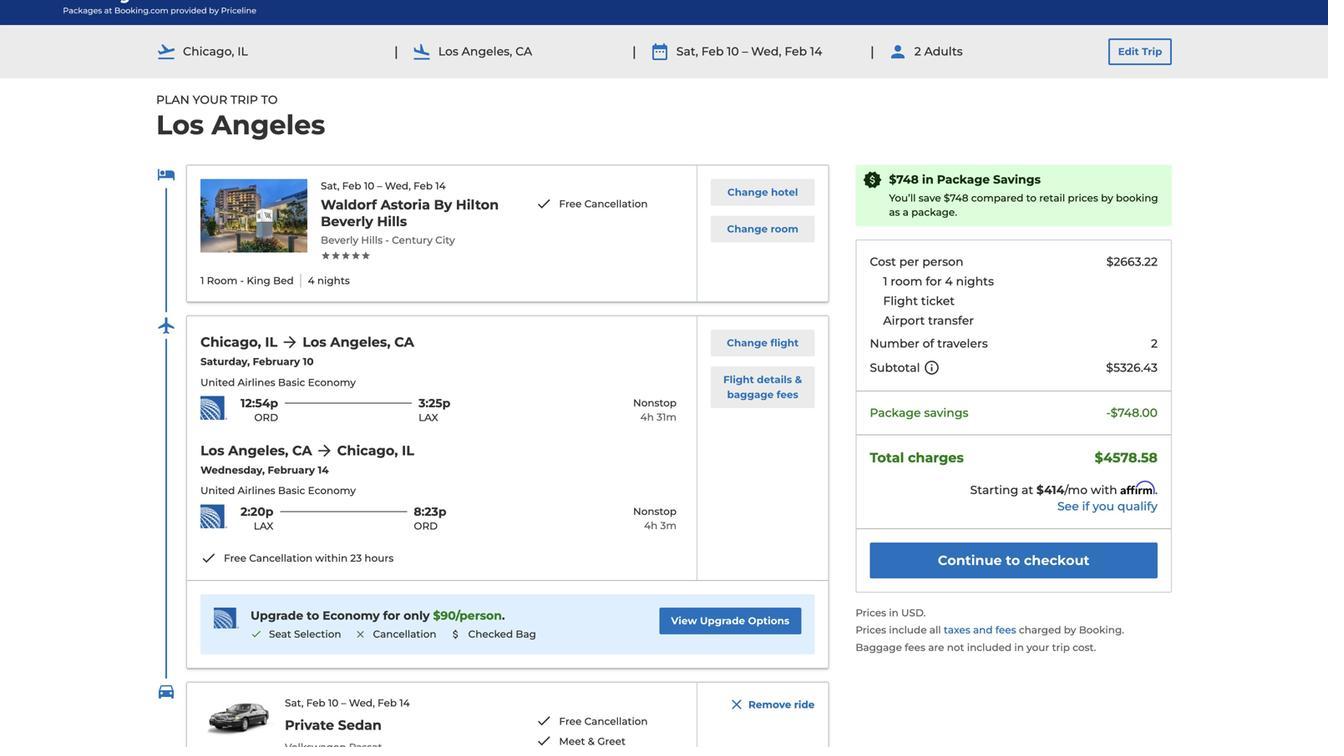 Task type: describe. For each thing, give the bounding box(es) containing it.
a
[[903, 206, 909, 218]]

2 for 2
[[1151, 337, 1158, 351]]

booking
[[1079, 625, 1122, 637]]

3:25p
[[419, 396, 451, 411]]

details
[[757, 374, 792, 386]]

include
[[889, 625, 927, 637]]

change for change flight
[[727, 337, 768, 349]]

saturday, february 10
[[201, 356, 314, 368]]

flight
[[771, 337, 799, 349]]

/mo
[[1065, 483, 1088, 498]]

ca for |
[[516, 44, 532, 59]]

checkout
[[1024, 553, 1090, 569]]

airport
[[883, 314, 925, 328]]

economy for los
[[308, 377, 356, 389]]

| for sat, feb 10 – wed, feb 14
[[632, 43, 636, 60]]

0 horizontal spatial angeles,
[[228, 443, 289, 459]]

wednesday, february 14
[[201, 464, 329, 477]]

remove ride
[[749, 699, 815, 711]]

only
[[404, 609, 430, 623]]

booking
[[1116, 192, 1159, 204]]

1 star image from the left
[[321, 251, 331, 261]]

change hotel link
[[711, 179, 815, 206]]

2:20p
[[241, 505, 274, 519]]

you
[[1093, 500, 1115, 514]]

2 adults
[[915, 44, 963, 59]]

package inside $748 in package savings you'll save $748 compared to retail prices by booking as a package.
[[937, 173, 990, 187]]

change for change hotel
[[728, 186, 768, 199]]

airlines for il
[[238, 377, 275, 389]]

king
[[247, 275, 271, 287]]

checked
[[468, 629, 513, 641]]

– for private sedan
[[341, 698, 346, 710]]

nonstop for los angeles, ca
[[633, 397, 677, 409]]

save
[[919, 192, 941, 204]]

continue to checkout button
[[870, 543, 1158, 579]]

hotel image - waldorf astoria by hilton beverly hills image
[[201, 179, 307, 253]]

bed
[[273, 275, 294, 287]]

usd.
[[901, 607, 926, 619]]

2 vertical spatial chicago,
[[337, 443, 398, 459]]

8:23p
[[414, 505, 447, 519]]

change hotel
[[728, 186, 798, 199]]

1 vertical spatial package
[[870, 406, 921, 420]]

10 for sat, feb 10 – wed, feb 14 waldorf astoria by hilton beverly hills beverly hills - century city
[[364, 180, 375, 192]]

sat, feb 10 – wed, feb 14 private sedan
[[285, 698, 410, 734]]

2 for 2 adults
[[915, 44, 921, 59]]

by inside $748 in package savings you'll save $748 compared to retail prices by booking as a package.
[[1101, 192, 1114, 204]]

retail
[[1040, 192, 1065, 204]]

bag
[[516, 629, 536, 641]]

2 horizontal spatial il
[[402, 443, 414, 459]]

package savings
[[870, 406, 969, 420]]

united airlines-image image for chicago,
[[201, 396, 227, 420]]

booking.com packages image
[[63, 0, 258, 15]]

number of travelers
[[870, 337, 988, 351]]

4h for los angeles, ca
[[641, 411, 654, 423]]

you'll
[[889, 192, 916, 204]]

all
[[930, 625, 941, 637]]

package.
[[912, 206, 957, 218]]

seat selection
[[269, 629, 341, 641]]

2 horizontal spatial wed,
[[751, 44, 782, 59]]

transfer
[[928, 314, 974, 328]]

prices in usd. prices include all taxes and fees charged by booking . baggage fees are not included in your trip cost.
[[856, 607, 1125, 654]]

and
[[973, 625, 993, 637]]

0 horizontal spatial il
[[237, 44, 248, 59]]

baggage
[[727, 389, 774, 401]]

united airlines-image image for los
[[201, 505, 227, 529]]

to for upgrade to economy for only $ 90 /person .
[[307, 609, 319, 623]]

charges
[[908, 450, 964, 466]]

$2663.22
[[1107, 255, 1158, 269]]

0 horizontal spatial nights
[[317, 275, 350, 287]]

2 vertical spatial in
[[1015, 642, 1024, 654]]

2 vertical spatial economy
[[323, 609, 380, 623]]

upgrade to economy for only $ 90 /person .
[[251, 609, 505, 623]]

change flight
[[727, 337, 799, 349]]

continue
[[938, 553, 1002, 569]]

century
[[392, 234, 433, 246]]

1 horizontal spatial fees
[[905, 642, 926, 654]]

2 beverly from the top
[[321, 234, 358, 246]]

wednesday,
[[201, 464, 265, 477]]

0 horizontal spatial .
[[502, 609, 505, 623]]

to inside $748 in package savings you'll save $748 compared to retail prices by booking as a package.
[[1026, 192, 1037, 204]]

by inside prices in usd. prices include all taxes and fees charged by booking . baggage fees are not included in your trip cost.
[[1064, 625, 1076, 637]]

cost.
[[1073, 642, 1096, 654]]

- inside sat, feb 10 – wed, feb 14 waldorf astoria by hilton beverly hills beverly hills - century city
[[385, 234, 389, 246]]

united airlines logo image
[[214, 608, 239, 629]]

basic for il
[[278, 377, 305, 389]]

view
[[671, 615, 697, 627]]

0 vertical spatial –
[[742, 44, 748, 59]]

included
[[967, 642, 1012, 654]]

0 horizontal spatial 4
[[308, 275, 315, 287]]

taxes
[[944, 625, 971, 637]]

sat, for waldorf astoria by hilton beverly hills
[[321, 180, 340, 192]]

4 inside 1 room for 4 nights flight ticket airport transfer
[[945, 274, 953, 289]]

qualify
[[1118, 500, 1158, 514]]

cost
[[870, 255, 896, 269]]

2 prices from the top
[[856, 625, 886, 637]]

see if you qualify link
[[857, 499, 1158, 515]]

wed, for waldorf astoria by hilton beverly hills
[[385, 180, 411, 192]]

united for los
[[201, 485, 235, 497]]

bed image
[[156, 165, 176, 185]]

included image
[[251, 629, 262, 641]]

hilton
[[456, 197, 499, 213]]

angeles
[[212, 109, 325, 141]]

as
[[889, 206, 900, 218]]

continue to checkout
[[938, 553, 1090, 569]]

1 vertical spatial for
[[383, 609, 400, 623]]

total charges
[[870, 450, 964, 466]]

subtotal
[[870, 361, 920, 375]]

remove
[[749, 699, 791, 711]]

$748.00
[[1111, 406, 1158, 420]]

1 for 1 room for 4 nights flight ticket airport transfer
[[883, 274, 888, 289]]

united for chicago,
[[201, 377, 235, 389]]

united airlines basic economy for angeles,
[[201, 485, 356, 497]]

1 vertical spatial -
[[240, 275, 244, 287]]

seat
[[269, 629, 291, 641]]

| for 2 adults
[[871, 43, 875, 60]]

selection
[[294, 629, 341, 641]]

per
[[899, 255, 919, 269]]

compared
[[971, 192, 1024, 204]]

flights image
[[156, 316, 176, 336]]

$
[[433, 609, 441, 623]]

los inside plan your trip to los angeles
[[156, 109, 204, 141]]

2 vertical spatial chicago, il
[[337, 443, 414, 459]]

united airlines basic economy for il
[[201, 377, 356, 389]]

with
[[1091, 483, 1118, 498]]

flight details & baggage fees
[[724, 374, 802, 401]]

1 vertical spatial fees
[[996, 625, 1016, 637]]

hotel
[[771, 186, 798, 199]]

10 for saturday, february 10
[[303, 356, 314, 368]]

savings
[[993, 173, 1041, 187]]

0 horizontal spatial upgrade
[[251, 609, 303, 623]]

flight inside "flight details & baggage fees"
[[724, 374, 754, 386]]

airlines for angeles,
[[238, 485, 275, 497]]

2 vertical spatial los angeles, ca
[[201, 443, 312, 459]]

fees inside "flight details & baggage fees"
[[777, 389, 799, 401]]

in for usd.
[[889, 607, 899, 619]]

– for waldorf astoria by hilton beverly hills
[[377, 180, 382, 192]]



Task type: locate. For each thing, give the bounding box(es) containing it.
1 free cancellation from the top
[[559, 198, 648, 210]]

1 vertical spatial change
[[727, 223, 768, 235]]

2 united from the top
[[201, 485, 235, 497]]

1 vertical spatial prices
[[856, 625, 886, 637]]

1 airlines from the top
[[238, 377, 275, 389]]

angeles, for |
[[462, 44, 512, 59]]

0 vertical spatial 4h
[[641, 411, 654, 423]]

0 vertical spatial united airlines-image image
[[201, 396, 227, 420]]

4
[[945, 274, 953, 289], [308, 275, 315, 287]]

2 horizontal spatial sat,
[[677, 44, 698, 59]]

2:20p lax
[[241, 505, 274, 533]]

1 change from the top
[[728, 186, 768, 199]]

1 horizontal spatial il
[[265, 334, 278, 350]]

remove ride link
[[729, 697, 815, 714]]

your
[[1027, 642, 1050, 654]]

room for 1
[[891, 274, 923, 289]]

in inside $748 in package savings you'll save $748 compared to retail prices by booking as a package.
[[922, 173, 934, 187]]

2 vertical spatial .
[[1122, 625, 1125, 637]]

chicago, il up your
[[183, 44, 248, 59]]

charged
[[1019, 625, 1062, 637]]

1 vertical spatial free cancellation
[[559, 716, 648, 728]]

angeles,
[[462, 44, 512, 59], [330, 334, 391, 350], [228, 443, 289, 459]]

3 | from the left
[[871, 43, 875, 60]]

free cancellation within 23 hours
[[224, 553, 394, 565]]

upgrade
[[251, 609, 303, 623], [700, 615, 745, 627]]

not
[[947, 642, 965, 654]]

by
[[434, 197, 452, 213]]

1 beverly from the top
[[321, 213, 373, 230]]

1 basic from the top
[[278, 377, 305, 389]]

2 horizontal spatial .
[[1155, 483, 1158, 498]]

not included image
[[355, 629, 366, 641]]

1 vertical spatial united airlines-image image
[[201, 505, 227, 529]]

2 vertical spatial wed,
[[349, 698, 375, 710]]

0 vertical spatial prices
[[856, 607, 886, 619]]

upgrade up seat at left
[[251, 609, 303, 623]]

economy down saturday, february 10 on the left
[[308, 377, 356, 389]]

edit trip button
[[1109, 38, 1172, 65]]

–
[[742, 44, 748, 59], [377, 180, 382, 192], [341, 698, 346, 710]]

angeles, for chicago, il
[[330, 334, 391, 350]]

0 vertical spatial $748
[[889, 173, 919, 187]]

4 nights
[[308, 275, 350, 287]]

flight up baggage
[[724, 374, 754, 386]]

1 vertical spatial hills
[[361, 234, 383, 246]]

0 vertical spatial by
[[1101, 192, 1114, 204]]

2
[[915, 44, 921, 59], [1151, 337, 1158, 351]]

star image
[[341, 251, 351, 261]]

trip
[[1052, 642, 1070, 654]]

| for los angeles, ca
[[394, 43, 398, 60]]

0 vertical spatial chicago, il
[[183, 44, 248, 59]]

4h inside nonstop 4h 3m
[[644, 520, 658, 532]]

2 left adults
[[915, 44, 921, 59]]

flight up "airport"
[[883, 294, 918, 308]]

to for continue to checkout
[[1006, 553, 1020, 569]]

view upgrade options button
[[659, 608, 801, 635]]

package down subtotal at the right of the page
[[870, 406, 921, 420]]

2 nonstop from the top
[[633, 506, 677, 518]]

toggle tooltip image
[[924, 359, 940, 376]]

1 horizontal spatial nights
[[956, 274, 994, 289]]

star image down waldorf
[[351, 251, 361, 261]]

checked bag
[[468, 629, 536, 641]]

lax
[[419, 412, 438, 424], [254, 520, 274, 533]]

nonstop 4h 3m
[[633, 506, 677, 532]]

0 vertical spatial package
[[937, 173, 990, 187]]

14 inside sat, feb 10 – wed, feb 14 private sedan
[[400, 698, 410, 710]]

0 horizontal spatial wed,
[[349, 698, 375, 710]]

lax down 3:25p
[[419, 412, 438, 424]]

1 vertical spatial sat,
[[321, 180, 340, 192]]

2 change from the top
[[727, 223, 768, 235]]

united airlines-image image
[[201, 396, 227, 420], [201, 505, 227, 529]]

$5326.43
[[1106, 361, 1158, 375]]

1 | from the left
[[394, 43, 398, 60]]

united airlines basic economy down wednesday, february 14
[[201, 485, 356, 497]]

ord for 8:23p
[[414, 520, 438, 533]]

12:54p
[[241, 396, 278, 411]]

ord for 12:54p
[[254, 412, 278, 424]]

1 vertical spatial by
[[1064, 625, 1076, 637]]

0 horizontal spatial –
[[341, 698, 346, 710]]

united
[[201, 377, 235, 389], [201, 485, 235, 497]]

room down hotel
[[771, 223, 799, 235]]

economy up within
[[308, 485, 356, 497]]

airlines down saturday, february 10 on the left
[[238, 377, 275, 389]]

to inside button
[[1006, 553, 1020, 569]]

to
[[1026, 192, 1037, 204], [1006, 553, 1020, 569], [307, 609, 319, 623]]

0 vertical spatial change
[[728, 186, 768, 199]]

fees right and
[[996, 625, 1016, 637]]

in up save
[[922, 173, 934, 187]]

ca for chicago, il
[[394, 334, 414, 350]]

1 vertical spatial united
[[201, 485, 235, 497]]

. up checked bag
[[502, 609, 505, 623]]

0 vertical spatial flight
[[883, 294, 918, 308]]

2 up the $5326.43
[[1151, 337, 1158, 351]]

1 vertical spatial ca
[[394, 334, 414, 350]]

change inside change room link
[[727, 223, 768, 235]]

los angeles, ca for |
[[438, 44, 532, 59]]

il up 8:23p
[[402, 443, 414, 459]]

in left 'your'
[[1015, 642, 1024, 654]]

31m
[[657, 411, 677, 423]]

wed, for private sedan
[[349, 698, 375, 710]]

in
[[922, 173, 934, 187], [889, 607, 899, 619], [1015, 642, 1024, 654]]

your
[[193, 93, 227, 107]]

3m
[[660, 520, 677, 532]]

ord
[[254, 412, 278, 424], [414, 520, 438, 533]]

nights down star image
[[317, 275, 350, 287]]

february for il
[[253, 356, 300, 368]]

1 vertical spatial angeles,
[[330, 334, 391, 350]]

united airlines-image image left "2:20p lax"
[[201, 505, 227, 529]]

1 vertical spatial february
[[268, 464, 315, 477]]

nonstop up 31m
[[633, 397, 677, 409]]

1 vertical spatial chicago,
[[201, 334, 261, 350]]

upgrade inside button
[[700, 615, 745, 627]]

0 vertical spatial united airlines basic economy
[[201, 377, 356, 389]]

. up the qualify
[[1155, 483, 1158, 498]]

1 horizontal spatial -
[[385, 234, 389, 246]]

in for package
[[922, 173, 934, 187]]

10 inside sat, feb 10 – wed, feb 14 waldorf astoria by hilton beverly hills beverly hills - century city
[[364, 180, 375, 192]]

90
[[441, 609, 456, 623]]

0 horizontal spatial fees
[[777, 389, 799, 401]]

change left hotel
[[728, 186, 768, 199]]

1 horizontal spatial ca
[[394, 334, 414, 350]]

room inside 1 room for 4 nights flight ticket airport transfer
[[891, 274, 923, 289]]

3 change from the top
[[727, 337, 768, 349]]

in left usd. on the bottom of page
[[889, 607, 899, 619]]

1 room for 4 nights flight ticket airport transfer
[[883, 274, 994, 328]]

1 vertical spatial economy
[[308, 485, 356, 497]]

1 horizontal spatial in
[[922, 173, 934, 187]]

ord down 12:54p
[[254, 412, 278, 424]]

by
[[1101, 192, 1114, 204], [1064, 625, 1076, 637]]

&
[[795, 374, 802, 386]]

8:23p ord
[[414, 505, 447, 533]]

by right prices
[[1101, 192, 1114, 204]]

. right charged
[[1122, 625, 1125, 637]]

ord inside 8:23p ord
[[414, 520, 438, 533]]

1 vertical spatial los angeles, ca
[[303, 334, 414, 350]]

lax down "2:20p"
[[254, 520, 274, 533]]

basic up 12:54p
[[278, 377, 305, 389]]

1 horizontal spatial lax
[[419, 412, 438, 424]]

$748 up package.
[[944, 192, 969, 204]]

il up saturday, february 10 on the left
[[265, 334, 278, 350]]

change down change hotel link
[[727, 223, 768, 235]]

starting
[[970, 483, 1019, 498]]

il
[[237, 44, 248, 59], [265, 334, 278, 350], [402, 443, 414, 459]]

– inside sat, feb 10 – wed, feb 14 private sedan
[[341, 698, 346, 710]]

2 vertical spatial -
[[1107, 406, 1111, 420]]

within
[[315, 553, 348, 565]]

starting at $414 /mo with affirm . see if you qualify
[[970, 481, 1158, 514]]

0 vertical spatial room
[[771, 223, 799, 235]]

2 horizontal spatial angeles,
[[462, 44, 512, 59]]

los
[[438, 44, 459, 59], [156, 109, 204, 141], [303, 334, 326, 350], [201, 443, 224, 459]]

12:54p ord
[[241, 396, 278, 424]]

united down saturday,
[[201, 377, 235, 389]]

basic for angeles,
[[278, 485, 305, 497]]

1 united from the top
[[201, 377, 235, 389]]

1 inside 1 room for 4 nights flight ticket airport transfer
[[883, 274, 888, 289]]

ride
[[794, 699, 815, 711]]

nonstop up the 3m
[[633, 506, 677, 518]]

1 united airlines basic economy from the top
[[201, 377, 356, 389]]

0 horizontal spatial to
[[307, 609, 319, 623]]

2 vertical spatial fees
[[905, 642, 926, 654]]

1 horizontal spatial $748
[[944, 192, 969, 204]]

sat, inside sat, feb 10 – wed, feb 14 waldorf astoria by hilton beverly hills beverly hills - century city
[[321, 180, 340, 192]]

economy
[[308, 377, 356, 389], [308, 485, 356, 497], [323, 609, 380, 623]]

basic
[[278, 377, 305, 389], [278, 485, 305, 497]]

nights down person
[[956, 274, 994, 289]]

1 horizontal spatial upgrade
[[700, 615, 745, 627]]

1 vertical spatial basic
[[278, 485, 305, 497]]

prices
[[856, 607, 886, 619], [856, 625, 886, 637]]

1 for 1 room - king bed
[[201, 275, 204, 287]]

1 horizontal spatial .
[[1122, 625, 1125, 637]]

4h left 31m
[[641, 411, 654, 423]]

1 down cost
[[883, 274, 888, 289]]

$748 in package savings you'll save $748 compared to retail prices by booking as a package.
[[889, 173, 1159, 218]]

nights inside 1 room for 4 nights flight ticket airport transfer
[[956, 274, 994, 289]]

star image
[[321, 251, 331, 261], [331, 251, 341, 261], [351, 251, 361, 261], [361, 251, 371, 261]]

0 vertical spatial il
[[237, 44, 248, 59]]

0 vertical spatial free
[[559, 198, 582, 210]]

sat, inside sat, feb 10 – wed, feb 14 private sedan
[[285, 698, 304, 710]]

il up the trip
[[237, 44, 248, 59]]

united airlines basic economy up 12:54p
[[201, 377, 356, 389]]

february up 12:54p
[[253, 356, 300, 368]]

to right continue
[[1006, 553, 1020, 569]]

. inside prices in usd. prices include all taxes and fees charged by booking . baggage fees are not included in your trip cost.
[[1122, 625, 1125, 637]]

nights
[[956, 274, 994, 289], [317, 275, 350, 287]]

14 for sat, feb 10 – wed, feb 14 waldorf astoria by hilton beverly hills beverly hills - century city
[[435, 180, 446, 192]]

0 vertical spatial -
[[385, 234, 389, 246]]

- left "king"
[[240, 275, 244, 287]]

0 vertical spatial beverly
[[321, 213, 373, 230]]

fees down include
[[905, 642, 926, 654]]

hills left the century
[[361, 234, 383, 246]]

sat,
[[677, 44, 698, 59], [321, 180, 340, 192], [285, 698, 304, 710]]

1 horizontal spatial for
[[926, 274, 942, 289]]

ord inside 12:54p ord
[[254, 412, 278, 424]]

10 inside sat, feb 10 – wed, feb 14 private sedan
[[328, 698, 339, 710]]

to
[[261, 93, 278, 107]]

economy up the not included icon
[[323, 609, 380, 623]]

4h inside nonstop 4h 31m
[[641, 411, 654, 423]]

package up save
[[937, 173, 990, 187]]

- up $4578.58
[[1107, 406, 1111, 420]]

1 united airlines-image image from the top
[[201, 396, 227, 420]]

4 right bed at the top of page
[[308, 275, 315, 287]]

economy for chicago,
[[308, 485, 356, 497]]

edit
[[1118, 46, 1139, 58]]

0 horizontal spatial -
[[240, 275, 244, 287]]

chicago, il up saturday,
[[201, 334, 278, 350]]

$748 up you'll
[[889, 173, 919, 187]]

2 vertical spatial change
[[727, 337, 768, 349]]

2 vertical spatial –
[[341, 698, 346, 710]]

2 horizontal spatial ca
[[516, 44, 532, 59]]

astoria
[[381, 197, 430, 213]]

plan
[[156, 93, 190, 107]]

chicago, il up 8:23p
[[337, 443, 414, 459]]

2 basic from the top
[[278, 485, 305, 497]]

los angeles, ca
[[438, 44, 532, 59], [303, 334, 414, 350], [201, 443, 312, 459]]

0 vertical spatial hills
[[377, 213, 407, 230]]

ord down 8:23p
[[414, 520, 438, 533]]

1 vertical spatial wed,
[[385, 180, 411, 192]]

0 vertical spatial nonstop
[[633, 397, 677, 409]]

-$748.00
[[1107, 406, 1158, 420]]

1 horizontal spatial sat,
[[321, 180, 340, 192]]

2 star image from the left
[[331, 251, 341, 261]]

4 down person
[[945, 274, 953, 289]]

to left retail
[[1026, 192, 1037, 204]]

/person
[[456, 609, 502, 623]]

room down per
[[891, 274, 923, 289]]

1 vertical spatial chicago, il
[[201, 334, 278, 350]]

2 horizontal spatial |
[[871, 43, 875, 60]]

change inside change hotel link
[[728, 186, 768, 199]]

hills down the astoria
[[377, 213, 407, 230]]

lax for 2:20p
[[254, 520, 274, 533]]

1 horizontal spatial by
[[1101, 192, 1114, 204]]

ticket
[[921, 294, 955, 308]]

0 horizontal spatial flight
[[724, 374, 754, 386]]

2 united airlines-image image from the top
[[201, 505, 227, 529]]

0 horizontal spatial for
[[383, 609, 400, 623]]

1 vertical spatial nonstop
[[633, 506, 677, 518]]

for up "ticket" in the right of the page
[[926, 274, 942, 289]]

feb
[[702, 44, 724, 59], [785, 44, 807, 59], [342, 180, 361, 192], [414, 180, 433, 192], [306, 698, 326, 710], [378, 698, 397, 710]]

0 vertical spatial for
[[926, 274, 942, 289]]

1 vertical spatial il
[[265, 334, 278, 350]]

see
[[1058, 500, 1079, 514]]

4h
[[641, 411, 654, 423], [644, 520, 658, 532]]

sat, for private sedan
[[285, 698, 304, 710]]

to up selection
[[307, 609, 319, 623]]

2 united airlines basic economy from the top
[[201, 485, 356, 497]]

upgrade right view
[[700, 615, 745, 627]]

lax inside 3:25p lax
[[419, 412, 438, 424]]

4h for chicago, il
[[644, 520, 658, 532]]

2 airlines from the top
[[238, 485, 275, 497]]

change flight link
[[711, 330, 815, 357]]

airlines up "2:20p"
[[238, 485, 275, 497]]

2 vertical spatial ca
[[292, 443, 312, 459]]

14 inside sat, feb 10 – wed, feb 14 waldorf astoria by hilton beverly hills beverly hills - century city
[[435, 180, 446, 192]]

hours
[[365, 553, 394, 565]]

february for angeles,
[[268, 464, 315, 477]]

1 horizontal spatial wed,
[[385, 180, 411, 192]]

1 vertical spatial beverly
[[321, 234, 358, 246]]

lax for 3:25p
[[419, 412, 438, 424]]

sedan
[[338, 718, 382, 734]]

los angeles, ca for chicago, il
[[303, 334, 414, 350]]

lax inside "2:20p lax"
[[254, 520, 274, 533]]

0 vertical spatial ord
[[254, 412, 278, 424]]

united airlines basic economy
[[201, 377, 356, 389], [201, 485, 356, 497]]

united airlines-image image left 12:54p ord
[[201, 396, 227, 420]]

basic down wednesday, february 14
[[278, 485, 305, 497]]

cars image
[[156, 683, 176, 703]]

0 vertical spatial 2
[[915, 44, 921, 59]]

hills
[[377, 213, 407, 230], [361, 234, 383, 246]]

2 | from the left
[[632, 43, 636, 60]]

wed, inside sat, feb 10 – wed, feb 14 waldorf astoria by hilton beverly hills beverly hills - century city
[[385, 180, 411, 192]]

3 star image from the left
[[351, 251, 361, 261]]

change for change room
[[727, 223, 768, 235]]

star rating image
[[321, 251, 509, 261]]

0 horizontal spatial 2
[[915, 44, 921, 59]]

4h left the 3m
[[644, 520, 658, 532]]

for left the only
[[383, 609, 400, 623]]

3:25p lax
[[419, 396, 451, 424]]

nonstop for chicago, il
[[633, 506, 677, 518]]

$4578.58
[[1095, 450, 1158, 466]]

flight
[[883, 294, 918, 308], [724, 374, 754, 386]]

number
[[870, 337, 920, 351]]

1 vertical spatial united airlines basic economy
[[201, 485, 356, 497]]

united down the wednesday,
[[201, 485, 235, 497]]

flight inside 1 room for 4 nights flight ticket airport transfer
[[883, 294, 918, 308]]

1 vertical spatial ord
[[414, 520, 438, 533]]

taxes and fees link
[[944, 625, 1019, 637]]

1 nonstop from the top
[[633, 397, 677, 409]]

1 left the room
[[201, 275, 204, 287]]

by up the 'trip'
[[1064, 625, 1076, 637]]

wed, inside sat, feb 10 – wed, feb 14 private sedan
[[349, 698, 375, 710]]

for inside 1 room for 4 nights flight ticket airport transfer
[[926, 274, 942, 289]]

-
[[385, 234, 389, 246], [240, 275, 244, 287], [1107, 406, 1111, 420]]

beverly up star image
[[321, 234, 358, 246]]

10 for sat, feb 10 – wed, feb 14
[[727, 44, 739, 59]]

0 vertical spatial chicago,
[[183, 44, 234, 59]]

star image right star image
[[361, 251, 371, 261]]

1 horizontal spatial 4
[[945, 274, 953, 289]]

.
[[1155, 483, 1158, 498], [502, 609, 505, 623], [1122, 625, 1125, 637]]

0 vertical spatial to
[[1026, 192, 1037, 204]]

star image left star image
[[321, 251, 331, 261]]

0 horizontal spatial sat,
[[285, 698, 304, 710]]

14 for sat, feb 10 – wed, feb 14
[[810, 44, 822, 59]]

0 horizontal spatial in
[[889, 607, 899, 619]]

– inside sat, feb 10 – wed, feb 14 waldorf astoria by hilton beverly hills beverly hills - century city
[[377, 180, 382, 192]]

4 star image from the left
[[361, 251, 371, 261]]

change room
[[727, 223, 799, 235]]

1 vertical spatial –
[[377, 180, 382, 192]]

change left flight
[[727, 337, 768, 349]]

$414
[[1037, 483, 1065, 498]]

fee image
[[450, 629, 462, 641]]

1 vertical spatial 4h
[[644, 520, 658, 532]]

2 vertical spatial il
[[402, 443, 414, 459]]

0 vertical spatial in
[[922, 173, 934, 187]]

fees down &
[[777, 389, 799, 401]]

14 for sat, feb 10 – wed, feb 14 private sedan
[[400, 698, 410, 710]]

affirm
[[1121, 481, 1155, 496]]

2 horizontal spatial fees
[[996, 625, 1016, 637]]

. inside starting at $414 /mo with affirm . see if you qualify
[[1155, 483, 1158, 498]]

1 vertical spatial free
[[224, 553, 246, 565]]

2 vertical spatial sat,
[[285, 698, 304, 710]]

room for change
[[771, 223, 799, 235]]

star image up "4 nights"
[[331, 251, 341, 261]]

0 vertical spatial ca
[[516, 44, 532, 59]]

prices
[[1068, 192, 1099, 204]]

room
[[207, 275, 238, 287]]

trip
[[1142, 46, 1163, 58]]

- left the century
[[385, 234, 389, 246]]

2 free cancellation from the top
[[559, 716, 648, 728]]

1 horizontal spatial 1
[[883, 274, 888, 289]]

change inside change flight link
[[727, 337, 768, 349]]

10 for sat, feb 10 – wed, feb 14 private sedan
[[328, 698, 339, 710]]

nonstop 4h 31m
[[633, 397, 677, 423]]

1 vertical spatial .
[[502, 609, 505, 623]]

0 vertical spatial sat,
[[677, 44, 698, 59]]

trip
[[231, 93, 258, 107]]

2 vertical spatial free
[[559, 716, 582, 728]]

baggage
[[856, 642, 902, 654]]

february up "2:20p"
[[268, 464, 315, 477]]

beverly down waldorf
[[321, 213, 373, 230]]

1 prices from the top
[[856, 607, 886, 619]]



Task type: vqa. For each thing, say whether or not it's contained in the screenshot.
the topmost Go to Image #3
no



